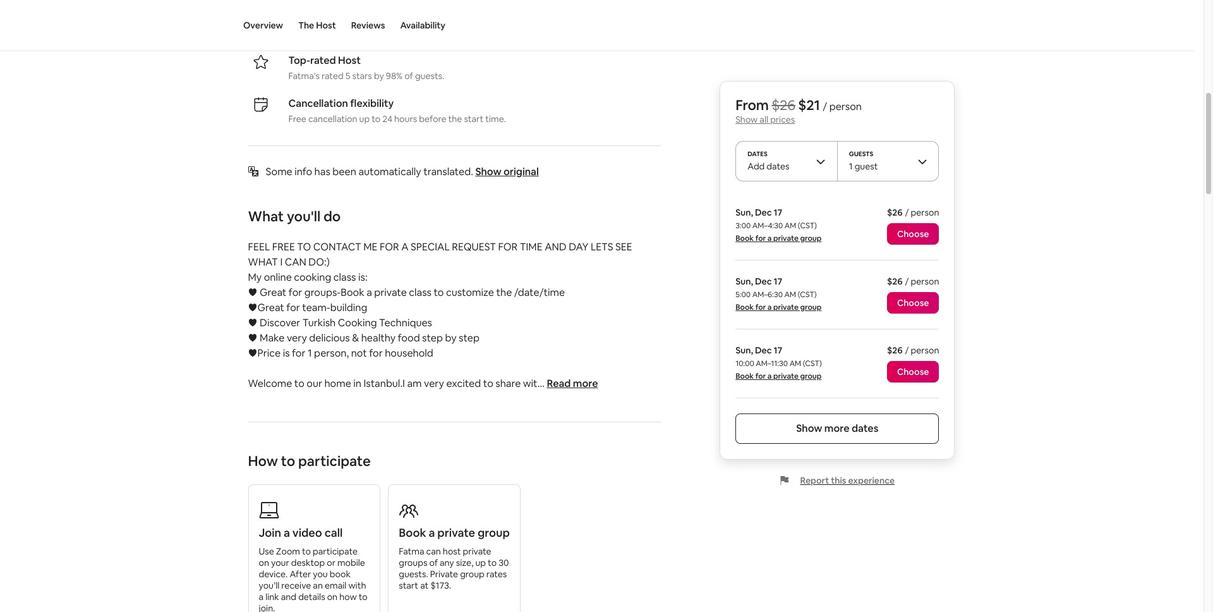 Task type: locate. For each thing, give the bounding box(es) containing it.
book down 10:00
[[736, 371, 754, 381]]

0 vertical spatial book for a private group link
[[736, 233, 822, 243]]

1 horizontal spatial step
[[459, 331, 480, 345]]

dates inside dates add dates
[[767, 161, 790, 172]]

1 ♥︎ from the top
[[248, 286, 258, 299]]

show left all
[[736, 114, 758, 125]]

am for sun, dec 17 10:00 am–11:30 am (cst) book for a private group
[[790, 359, 802, 369]]

choose link for sun, dec 17 5:00 am–6:30 am (cst) book for a private group
[[888, 292, 940, 314]]

0 horizontal spatial more
[[573, 377, 598, 390]]

private up host
[[438, 525, 476, 540]]

book up building on the left of the page
[[341, 286, 365, 299]]

start left at
[[399, 580, 419, 591]]

17 for sun, dec 17 10:00 am–11:30 am (cst) book for a private group
[[774, 345, 783, 356]]

2 vertical spatial (cst)
[[803, 359, 822, 369]]

0 vertical spatial $26 / person
[[888, 207, 940, 218]]

1 vertical spatial 1
[[308, 346, 312, 360]]

1 horizontal spatial host
[[338, 54, 361, 67]]

book inside book a private group fatma can host private groups of any size, up to 30 guests. private group rates start at $173.
[[399, 525, 427, 540]]

for left a
[[380, 240, 399, 254]]

link
[[266, 591, 279, 603]]

2 horizontal spatial the
[[497, 286, 512, 299]]

1 vertical spatial dates
[[852, 422, 879, 435]]

book for sun, dec 17 5:00 am–6:30 am (cst) book for a private group
[[736, 302, 754, 312]]

rated left 5
[[322, 70, 344, 82]]

home
[[325, 377, 351, 390]]

for down am–6:30 in the top right of the page
[[756, 302, 766, 312]]

after
[[290, 568, 311, 580]]

book up the fatma
[[399, 525, 427, 540]]

(cst) right am–6:30 in the top right of the page
[[798, 290, 817, 300]]

am inside sun, dec 17 5:00 am–6:30 am (cst) book for a private group
[[785, 290, 797, 300]]

♥︎ down my
[[248, 286, 258, 299]]

guests up guest
[[850, 150, 874, 158]]

show up report
[[797, 422, 823, 435]]

0 horizontal spatial up
[[359, 113, 370, 125]]

private right host
[[463, 546, 492, 557]]

guests. inside top-rated host fatma's rated 5 stars by 98% of guests.
[[415, 70, 445, 82]]

dates right add
[[767, 161, 790, 172]]

group for sun, dec 17 3:00 am–4:30 am (cst) book for a private group
[[801, 233, 822, 243]]

for up "discover"
[[287, 301, 300, 314]]

2 vertical spatial 17
[[774, 345, 783, 356]]

$21
[[799, 96, 821, 114]]

to
[[372, 113, 381, 125], [434, 286, 444, 299], [295, 377, 305, 390], [484, 377, 494, 390], [281, 452, 295, 470], [302, 546, 311, 557], [488, 557, 497, 568], [359, 591, 368, 603]]

time
[[520, 240, 543, 254]]

request
[[452, 240, 496, 254]]

on left your at the left bottom of page
[[259, 557, 269, 568]]

2 vertical spatial ♥︎
[[248, 331, 258, 345]]

a down am–4:30
[[768, 233, 772, 243]]

am inside sun, dec 17 3:00 am–4:30 am (cst) book for a private group
[[785, 221, 797, 231]]

sun, up 3:00
[[736, 207, 754, 218]]

2 vertical spatial am
[[790, 359, 802, 369]]

class left the is:
[[334, 271, 356, 284]]

2 vertical spatial choose
[[898, 366, 930, 377]]

private down am–4:30
[[774, 233, 799, 243]]

report this experience
[[801, 475, 895, 486]]

3 dec from the top
[[756, 345, 772, 356]]

sun, up 10:00
[[736, 345, 754, 356]]

up right size,
[[476, 557, 486, 568]]

to left our
[[295, 377, 305, 390]]

guests down excellent
[[289, 27, 317, 39]]

size,
[[456, 557, 474, 568]]

group inside "sun, dec 17 10:00 am–11:30 am (cst) book for a private group"
[[801, 371, 822, 381]]

am for sun, dec 17 5:00 am–6:30 am (cst) book for a private group
[[785, 290, 797, 300]]

host inside top-rated host fatma's rated 5 stars by 98% of guests.
[[338, 54, 361, 67]]

0 horizontal spatial host
[[316, 20, 336, 31]]

class up the techniques
[[409, 286, 432, 299]]

1 vertical spatial choose link
[[888, 292, 940, 314]]

choose link for sun, dec 17 3:00 am–4:30 am (cst) book for a private group
[[888, 223, 940, 245]]

guests 1 guest
[[850, 150, 879, 172]]

0 vertical spatial guests
[[289, 27, 317, 39]]

3 book for a private group link from the top
[[736, 371, 822, 381]]

dec up 'am–11:30'
[[756, 345, 772, 356]]

1 vertical spatial start
[[399, 580, 419, 591]]

dec inside sun, dec 17 3:00 am–4:30 am (cst) book for a private group
[[756, 207, 772, 218]]

1 vertical spatial rated
[[322, 70, 344, 82]]

some info has been automatically translated. show original
[[266, 165, 539, 178]]

a down 'am–11:30'
[[768, 371, 772, 381]]

by left 98%
[[374, 70, 384, 82]]

(cst) inside sun, dec 17 5:00 am–6:30 am (cst) book for a private group
[[798, 290, 817, 300]]

private inside sun, dec 17 3:00 am–4:30 am (cst) book for a private group
[[774, 233, 799, 243]]

2 choose link from the top
[[888, 292, 940, 314]]

the inside excellent value guests say it's well worth the price.
[[392, 27, 406, 39]]

sun, inside sun, dec 17 5:00 am–6:30 am (cst) book for a private group
[[736, 276, 754, 287]]

1 horizontal spatial start
[[464, 113, 484, 125]]

1 choose from the top
[[898, 228, 930, 240]]

0 horizontal spatial show
[[476, 165, 502, 178]]

book for a private group link down am–6:30 in the top right of the page
[[736, 302, 822, 312]]

1 vertical spatial am
[[785, 290, 797, 300]]

1 dec from the top
[[756, 207, 772, 218]]

0 horizontal spatial on
[[259, 557, 269, 568]]

1 book for a private group link from the top
[[736, 233, 822, 243]]

17 up am–4:30
[[774, 207, 783, 218]]

1 inside feel free to contact me for a special request for time and day lets see what i can do:) my online cooking class is: ♥︎ great for groups-book a private class to customize the /date/time ♥︎great for team-building ♥︎ discover turkish cooking techniques ♥︎ make very delicious & healthy food step by step ♥︎price is for 1 person, not for household
[[308, 346, 312, 360]]

excellent
[[289, 11, 332, 24]]

2 vertical spatial the
[[497, 286, 512, 299]]

for down 'am–11:30'
[[756, 371, 766, 381]]

0 horizontal spatial step
[[422, 331, 443, 345]]

0 vertical spatial up
[[359, 113, 370, 125]]

more
[[573, 377, 598, 390], [825, 422, 850, 435]]

of inside top-rated host fatma's rated 5 stars by 98% of guests.
[[405, 70, 413, 82]]

1 vertical spatial book for a private group link
[[736, 302, 822, 312]]

1 vertical spatial sun,
[[736, 276, 754, 287]]

am right 'am–11:30'
[[790, 359, 802, 369]]

5
[[346, 70, 351, 82]]

dates for show more dates
[[852, 422, 879, 435]]

1 $26 / person from the top
[[888, 207, 940, 218]]

hours
[[395, 113, 417, 125]]

original
[[504, 165, 539, 178]]

mobile
[[338, 557, 365, 568]]

0 horizontal spatial 1
[[308, 346, 312, 360]]

free
[[272, 240, 295, 254]]

0 vertical spatial by
[[374, 70, 384, 82]]

0 horizontal spatial start
[[399, 580, 419, 591]]

show left original
[[476, 165, 502, 178]]

book inside "sun, dec 17 10:00 am–11:30 am (cst) book for a private group"
[[736, 371, 754, 381]]

a up can
[[429, 525, 435, 540]]

for
[[756, 233, 766, 243], [289, 286, 302, 299], [287, 301, 300, 314], [756, 302, 766, 312], [292, 346, 306, 360], [369, 346, 383, 360], [756, 371, 766, 381]]

am inside "sun, dec 17 10:00 am–11:30 am (cst) book for a private group"
[[790, 359, 802, 369]]

receive
[[282, 580, 311, 591]]

2 sun, from the top
[[736, 276, 754, 287]]

1 left guest
[[850, 161, 853, 172]]

0 vertical spatial sun,
[[736, 207, 754, 218]]

0 vertical spatial am
[[785, 221, 797, 231]]

start
[[464, 113, 484, 125], [399, 580, 419, 591]]

2 dec from the top
[[756, 276, 772, 287]]

2 for from the left
[[499, 240, 518, 254]]

of left any
[[430, 557, 438, 568]]

(cst) inside sun, dec 17 3:00 am–4:30 am (cst) book for a private group
[[798, 221, 818, 231]]

17 for sun, dec 17 3:00 am–4:30 am (cst) book for a private group
[[774, 207, 783, 218]]

istanbul.i
[[364, 377, 405, 390]]

experience
[[849, 475, 895, 486]]

1 horizontal spatial by
[[445, 331, 457, 345]]

person for sun, dec 17 10:00 am–11:30 am (cst) book for a private group
[[911, 345, 940, 356]]

step right food
[[422, 331, 443, 345]]

a down am–6:30 in the top right of the page
[[768, 302, 772, 312]]

more right read
[[573, 377, 598, 390]]

3 sun, from the top
[[736, 345, 754, 356]]

0 vertical spatial of
[[405, 70, 413, 82]]

0 vertical spatial choose
[[898, 228, 930, 240]]

1 vertical spatial the
[[449, 113, 462, 125]]

1 vertical spatial class
[[409, 286, 432, 299]]

0 vertical spatial the
[[392, 27, 406, 39]]

guests
[[289, 27, 317, 39], [850, 150, 874, 158]]

group inside sun, dec 17 5:00 am–6:30 am (cst) book for a private group
[[801, 302, 822, 312]]

0 vertical spatial host
[[316, 20, 336, 31]]

guests inside guests 1 guest
[[850, 150, 874, 158]]

flexibility
[[350, 97, 394, 110]]

in
[[354, 377, 362, 390]]

how
[[248, 452, 278, 470]]

♥︎ up ♥︎price
[[248, 331, 258, 345]]

private down am–6:30 in the top right of the page
[[774, 302, 799, 312]]

sun, inside "sun, dec 17 10:00 am–11:30 am (cst) book for a private group"
[[736, 345, 754, 356]]

$26 / person for sun, dec 17 3:00 am–4:30 am (cst) book for a private group
[[888, 207, 940, 218]]

to left 30
[[488, 557, 497, 568]]

1 horizontal spatial the
[[449, 113, 462, 125]]

well
[[348, 27, 364, 39]]

book
[[736, 233, 754, 243], [341, 286, 365, 299], [736, 302, 754, 312], [736, 371, 754, 381], [399, 525, 427, 540]]

1 vertical spatial guests.
[[399, 568, 429, 580]]

to left the share
[[484, 377, 494, 390]]

private
[[430, 568, 458, 580]]

from
[[736, 96, 769, 114]]

book for a private group link for sun, dec 17 5:00 am–6:30 am (cst) book for a private group
[[736, 302, 822, 312]]

read
[[547, 377, 571, 390]]

2 $26 / person from the top
[[888, 276, 940, 287]]

2 vertical spatial choose link
[[888, 361, 940, 383]]

/ inside from $26 $21 / person show all prices
[[823, 100, 828, 113]]

a left link
[[259, 591, 264, 603]]

1 vertical spatial $26 / person
[[888, 276, 940, 287]]

1 vertical spatial ♥︎
[[248, 316, 258, 329]]

3 17 from the top
[[774, 345, 783, 356]]

book a private group fatma can host private groups of any size, up to 30 guests. private group rates start at $173.
[[399, 525, 510, 591]]

device.
[[259, 568, 288, 580]]

private inside feel free to contact me for a special request for time and day lets see what i can do:) my online cooking class is: ♥︎ great for groups-book a private class to customize the /date/time ♥︎great for team-building ♥︎ discover turkish cooking techniques ♥︎ make very delicious & healthy food step by step ♥︎price is for 1 person, not for household
[[375, 286, 407, 299]]

discover
[[260, 316, 301, 329]]

2 vertical spatial $26 / person
[[888, 345, 940, 356]]

1 vertical spatial 17
[[774, 276, 783, 287]]

by right food
[[445, 331, 457, 345]]

17 up 'am–11:30'
[[774, 345, 783, 356]]

the right the before
[[449, 113, 462, 125]]

sun, for sun, dec 17 5:00 am–6:30 am (cst) book for a private group
[[736, 276, 754, 287]]

0 vertical spatial on
[[259, 557, 269, 568]]

0 vertical spatial rated
[[310, 54, 336, 67]]

dates add dates
[[748, 150, 790, 172]]

2 choose from the top
[[898, 297, 930, 309]]

2 vertical spatial dec
[[756, 345, 772, 356]]

17 inside sun, dec 17 5:00 am–6:30 am (cst) book for a private group
[[774, 276, 783, 287]]

the left price.
[[392, 27, 406, 39]]

1 vertical spatial of
[[430, 557, 438, 568]]

sun, up 5:00
[[736, 276, 754, 287]]

1 17 from the top
[[774, 207, 783, 218]]

of inside book a private group fatma can host private groups of any size, up to 30 guests. private group rates start at $173.
[[430, 557, 438, 568]]

dec up am–6:30 in the top right of the page
[[756, 276, 772, 287]]

dec for sun, dec 17 3:00 am–4:30 am (cst) book for a private group
[[756, 207, 772, 218]]

up inside cancellation flexibility free cancellation up to 24 hours before the start time.
[[359, 113, 370, 125]]

1 vertical spatial up
[[476, 557, 486, 568]]

to right "how"
[[281, 452, 295, 470]]

sun, dec 17 10:00 am–11:30 am (cst) book for a private group
[[736, 345, 822, 381]]

1 sun, from the top
[[736, 207, 754, 218]]

1 vertical spatial choose
[[898, 297, 930, 309]]

for left the time
[[499, 240, 518, 254]]

1 horizontal spatial of
[[430, 557, 438, 568]]

video
[[293, 525, 322, 540]]

1 horizontal spatial up
[[476, 557, 486, 568]]

0 vertical spatial (cst)
[[798, 221, 818, 231]]

am right am–6:30 in the top right of the page
[[785, 290, 797, 300]]

book for a private group link down 'am–11:30'
[[736, 371, 822, 381]]

time.
[[486, 113, 506, 125]]

the right the customize
[[497, 286, 512, 299]]

17 up am–6:30 in the top right of the page
[[774, 276, 783, 287]]

/ for sun, dec 17 10:00 am–11:30 am (cst) book for a private group
[[906, 345, 910, 356]]

2 book for a private group link from the top
[[736, 302, 822, 312]]

3 $26 / person from the top
[[888, 345, 940, 356]]

1 vertical spatial more
[[825, 422, 850, 435]]

3 choose from the top
[[898, 366, 930, 377]]

dec for sun, dec 17 5:00 am–6:30 am (cst) book for a private group
[[756, 276, 772, 287]]

feel
[[248, 240, 270, 254]]

by inside top-rated host fatma's rated 5 stars by 98% of guests.
[[374, 70, 384, 82]]

not
[[351, 346, 367, 360]]

1 vertical spatial show
[[476, 165, 502, 178]]

1 left person,
[[308, 346, 312, 360]]

up
[[359, 113, 370, 125], [476, 557, 486, 568]]

overview button
[[243, 0, 283, 51]]

automatically
[[359, 165, 422, 178]]

all
[[760, 114, 769, 125]]

17 inside sun, dec 17 3:00 am–4:30 am (cst) book for a private group
[[774, 207, 783, 218]]

for inside "sun, dec 17 10:00 am–11:30 am (cst) book for a private group"
[[756, 371, 766, 381]]

participate inside join a video call use zoom to participate on your desktop or mobile device. after you book you'll receive an email with a link and details on how to join.
[[313, 546, 358, 557]]

0 horizontal spatial guests
[[289, 27, 317, 39]]

to left 24
[[372, 113, 381, 125]]

household
[[385, 346, 434, 360]]

1 horizontal spatial for
[[499, 240, 518, 254]]

a inside feel free to contact me for a special request for time and day lets see what i can do:) my online cooking class is: ♥︎ great for groups-book a private class to customize the /date/time ♥︎great for team-building ♥︎ discover turkish cooking techniques ♥︎ make very delicious & healthy food step by step ♥︎price is for 1 person, not for household
[[367, 286, 372, 299]]

3 choose link from the top
[[888, 361, 940, 383]]

0 vertical spatial more
[[573, 377, 598, 390]]

person for sun, dec 17 5:00 am–6:30 am (cst) book for a private group
[[911, 276, 940, 287]]

1 vertical spatial (cst)
[[798, 290, 817, 300]]

some
[[266, 165, 293, 178]]

price.
[[408, 27, 431, 39]]

0 horizontal spatial of
[[405, 70, 413, 82]]

1 horizontal spatial show
[[736, 114, 758, 125]]

(cst) for sun, dec 17 10:00 am–11:30 am (cst) book for a private group
[[803, 359, 822, 369]]

1 horizontal spatial on
[[327, 591, 338, 603]]

group for sun, dec 17 10:00 am–11:30 am (cst) book for a private group
[[801, 371, 822, 381]]

group for sun, dec 17 5:00 am–6:30 am (cst) book for a private group
[[801, 302, 822, 312]]

2 vertical spatial show
[[797, 422, 823, 435]]

report
[[801, 475, 830, 486]]

0 horizontal spatial by
[[374, 70, 384, 82]]

book for a private group link down am–4:30
[[736, 233, 822, 243]]

very right the am
[[424, 377, 444, 390]]

group inside sun, dec 17 3:00 am–4:30 am (cst) book for a private group
[[801, 233, 822, 243]]

0 vertical spatial dec
[[756, 207, 772, 218]]

guests.
[[415, 70, 445, 82], [399, 568, 429, 580]]

0 vertical spatial 17
[[774, 207, 783, 218]]

17 for sun, dec 17 5:00 am–6:30 am (cst) book for a private group
[[774, 276, 783, 287]]

reviews button
[[351, 0, 385, 51]]

♥︎
[[248, 286, 258, 299], [248, 316, 258, 329], [248, 331, 258, 345]]

2 17 from the top
[[774, 276, 783, 287]]

0 horizontal spatial very
[[287, 331, 307, 345]]

1 vertical spatial guests
[[850, 150, 874, 158]]

0 horizontal spatial the
[[392, 27, 406, 39]]

choose for sun, dec 17 3:00 am–4:30 am (cst) book for a private group
[[898, 228, 930, 240]]

private inside "sun, dec 17 10:00 am–11:30 am (cst) book for a private group"
[[774, 371, 799, 381]]

more inside button
[[573, 377, 598, 390]]

to inside feel free to contact me for a special request for time and day lets see what i can do:) my online cooking class is: ♥︎ great for groups-book a private class to customize the /date/time ♥︎great for team-building ♥︎ discover turkish cooking techniques ♥︎ make very delicious & healthy food step by step ♥︎price is for 1 person, not for household
[[434, 286, 444, 299]]

dec up am–4:30
[[756, 207, 772, 218]]

to right zoom
[[302, 546, 311, 557]]

step down the customize
[[459, 331, 480, 345]]

dec inside sun, dec 17 5:00 am–6:30 am (cst) book for a private group
[[756, 276, 772, 287]]

$26 / person for sun, dec 17 5:00 am–6:30 am (cst) book for a private group
[[888, 276, 940, 287]]

on left 'how'
[[327, 591, 338, 603]]

to left the customize
[[434, 286, 444, 299]]

and
[[545, 240, 567, 254]]

$173.
[[431, 580, 452, 591]]

0 vertical spatial ♥︎
[[248, 286, 258, 299]]

am right am–4:30
[[785, 221, 797, 231]]

0 vertical spatial show
[[736, 114, 758, 125]]

is
[[283, 346, 290, 360]]

book inside sun, dec 17 5:00 am–6:30 am (cst) book for a private group
[[736, 302, 754, 312]]

1 vertical spatial host
[[338, 54, 361, 67]]

guests. inside book a private group fatma can host private groups of any size, up to 30 guests. private group rates start at $173.
[[399, 568, 429, 580]]

what
[[248, 207, 284, 225]]

am
[[407, 377, 422, 390]]

dec inside "sun, dec 17 10:00 am–11:30 am (cst) book for a private group"
[[756, 345, 772, 356]]

dates up experience
[[852, 422, 879, 435]]

overview
[[243, 20, 283, 31]]

choose for sun, dec 17 10:00 am–11:30 am (cst) book for a private group
[[898, 366, 930, 377]]

rated up 'fatma's'
[[310, 54, 336, 67]]

book down 5:00
[[736, 302, 754, 312]]

1 horizontal spatial dates
[[852, 422, 879, 435]]

2 vertical spatial book for a private group link
[[736, 371, 822, 381]]

(cst) right am–4:30
[[798, 221, 818, 231]]

book inside sun, dec 17 3:00 am–4:30 am (cst) book for a private group
[[736, 233, 754, 243]]

or
[[327, 557, 336, 568]]

guests. right 98%
[[415, 70, 445, 82]]

book for a private group link for sun, dec 17 10:00 am–11:30 am (cst) book for a private group
[[736, 371, 822, 381]]

choose
[[898, 228, 930, 240], [898, 297, 930, 309], [898, 366, 930, 377]]

book down 3:00
[[736, 233, 754, 243]]

start left 'time.'
[[464, 113, 484, 125]]

17 inside "sun, dec 17 10:00 am–11:30 am (cst) book for a private group"
[[774, 345, 783, 356]]

(cst) right 'am–11:30'
[[803, 359, 822, 369]]

turkish
[[303, 316, 336, 329]]

1 vertical spatial by
[[445, 331, 457, 345]]

start inside book a private group fatma can host private groups of any size, up to 30 guests. private group rates start at $173.
[[399, 580, 419, 591]]

0 vertical spatial 1
[[850, 161, 853, 172]]

groups
[[399, 557, 428, 568]]

0 horizontal spatial class
[[334, 271, 356, 284]]

dates inside show more dates link
[[852, 422, 879, 435]]

0 vertical spatial start
[[464, 113, 484, 125]]

use
[[259, 546, 274, 557]]

worth
[[366, 27, 390, 39]]

2 vertical spatial sun,
[[736, 345, 754, 356]]

1 vertical spatial dec
[[756, 276, 772, 287]]

2 ♥︎ from the top
[[248, 316, 258, 329]]

(cst) inside "sun, dec 17 10:00 am–11:30 am (cst) book for a private group"
[[803, 359, 822, 369]]

online
[[264, 271, 292, 284]]

a down the is:
[[367, 286, 372, 299]]

this
[[832, 475, 847, 486]]

more for read
[[573, 377, 598, 390]]

♥︎ down ♥︎great
[[248, 316, 258, 329]]

1 vertical spatial participate
[[313, 546, 358, 557]]

$26 inside from $26 $21 / person show all prices
[[772, 96, 796, 114]]

1 choose link from the top
[[888, 223, 940, 245]]

sun, inside sun, dec 17 3:00 am–4:30 am (cst) book for a private group
[[736, 207, 754, 218]]

am–4:30
[[753, 221, 784, 231]]

0 vertical spatial guests.
[[415, 70, 445, 82]]

guests. down the fatma
[[399, 568, 429, 580]]

0 vertical spatial class
[[334, 271, 356, 284]]

private down 'am–11:30'
[[774, 371, 799, 381]]

0 vertical spatial dates
[[767, 161, 790, 172]]

private up the techniques
[[375, 286, 407, 299]]

1 vertical spatial very
[[424, 377, 444, 390]]

1 horizontal spatial more
[[825, 422, 850, 435]]

0 vertical spatial very
[[287, 331, 307, 345]]

1 horizontal spatial 1
[[850, 161, 853, 172]]

2 horizontal spatial show
[[797, 422, 823, 435]]

rated
[[310, 54, 336, 67], [322, 70, 344, 82]]

1
[[850, 161, 853, 172], [308, 346, 312, 360]]

techniques
[[379, 316, 432, 329]]

for down am–4:30
[[756, 233, 766, 243]]

availability button
[[400, 0, 446, 51]]

$26 for sun, dec 17 10:00 am–11:30 am (cst) book for a private group
[[888, 345, 903, 356]]

30
[[499, 557, 509, 568]]

0 horizontal spatial for
[[380, 240, 399, 254]]

start inside cancellation flexibility free cancellation up to 24 hours before the start time.
[[464, 113, 484, 125]]

more up report this experience button on the bottom
[[825, 422, 850, 435]]

can
[[285, 255, 307, 269]]

1 vertical spatial on
[[327, 591, 338, 603]]

of right 98%
[[405, 70, 413, 82]]

join.
[[259, 603, 275, 612]]

0 vertical spatial choose link
[[888, 223, 940, 245]]

sun, for sun, dec 17 10:00 am–11:30 am (cst) book for a private group
[[736, 345, 754, 356]]

1 horizontal spatial guests
[[850, 150, 874, 158]]

2 step from the left
[[459, 331, 480, 345]]

up down flexibility
[[359, 113, 370, 125]]

0 horizontal spatial dates
[[767, 161, 790, 172]]

1 inside guests 1 guest
[[850, 161, 853, 172]]

group
[[801, 233, 822, 243], [801, 302, 822, 312], [801, 371, 822, 381], [478, 525, 510, 540], [460, 568, 485, 580]]

lets
[[591, 240, 614, 254]]

very up is
[[287, 331, 307, 345]]

very inside feel free to contact me for a special request for time and day lets see what i can do:) my online cooking class is: ♥︎ great for groups-book a private class to customize the /date/time ♥︎great for team-building ♥︎ discover turkish cooking techniques ♥︎ make very delicious & healthy food step by step ♥︎price is for 1 person, not for household
[[287, 331, 307, 345]]

0 vertical spatial participate
[[298, 452, 371, 470]]

for
[[380, 240, 399, 254], [499, 240, 518, 254]]



Task type: describe. For each thing, give the bounding box(es) containing it.
1 step from the left
[[422, 331, 443, 345]]

person for sun, dec 17 3:00 am–4:30 am (cst) book for a private group
[[911, 207, 940, 218]]

a inside "sun, dec 17 10:00 am–11:30 am (cst) book for a private group"
[[768, 371, 772, 381]]

feel free to contact me for a special request for time and day lets see what i can do:) my online cooking class is: ♥︎ great for groups-book a private class to customize the /date/time ♥︎great for team-building ♥︎ discover turkish cooking techniques ♥︎ make very delicious & healthy food step by step ♥︎price is for 1 person, not for household
[[248, 240, 633, 360]]

1 horizontal spatial class
[[409, 286, 432, 299]]

host
[[443, 546, 461, 557]]

for inside sun, dec 17 5:00 am–6:30 am (cst) book for a private group
[[756, 302, 766, 312]]

/ for sun, dec 17 5:00 am–6:30 am (cst) book for a private group
[[906, 276, 910, 287]]

person inside from $26 $21 / person show all prices
[[830, 100, 862, 113]]

more for show
[[825, 422, 850, 435]]

dec for sun, dec 17 10:00 am–11:30 am (cst) book for a private group
[[756, 345, 772, 356]]

join
[[259, 525, 281, 540]]

for inside sun, dec 17 3:00 am–4:30 am (cst) book for a private group
[[756, 233, 766, 243]]

to inside book a private group fatma can host private groups of any size, up to 30 guests. private group rates start at $173.
[[488, 557, 497, 568]]

join a video call use zoom to participate on your desktop or mobile device. after you book you'll receive an email with a link and details on how to join.
[[259, 525, 368, 612]]

say
[[319, 27, 333, 39]]

show all prices button
[[736, 114, 796, 125]]

how to participate
[[248, 452, 371, 470]]

info
[[295, 165, 312, 178]]

from $26 $21 / person show all prices
[[736, 96, 862, 125]]

1 for from the left
[[380, 240, 399, 254]]

am–6:30
[[753, 290, 783, 300]]

a inside sun, dec 17 5:00 am–6:30 am (cst) book for a private group
[[768, 302, 772, 312]]

zoom
[[276, 546, 300, 557]]

a inside sun, dec 17 3:00 am–4:30 am (cst) book for a private group
[[768, 233, 772, 243]]

translated.
[[424, 165, 474, 178]]

availability
[[400, 20, 446, 31]]

dates for dates add dates
[[767, 161, 790, 172]]

top-rated host fatma's rated 5 stars by 98% of guests.
[[289, 54, 445, 82]]

building
[[331, 301, 368, 314]]

book for sun, dec 17 3:00 am–4:30 am (cst) book for a private group
[[736, 233, 754, 243]]

report this experience button
[[781, 475, 895, 486]]

a right "join"
[[284, 525, 290, 540]]

day
[[569, 240, 589, 254]]

with
[[349, 580, 366, 591]]

private inside sun, dec 17 5:00 am–6:30 am (cst) book for a private group
[[774, 302, 799, 312]]

is:
[[358, 271, 368, 284]]

to inside cancellation flexibility free cancellation up to 24 hours before the start time.
[[372, 113, 381, 125]]

it's
[[335, 27, 346, 39]]

been
[[333, 165, 357, 178]]

desktop
[[291, 557, 325, 568]]

book inside feel free to contact me for a special request for time and day lets see what i can do:) my online cooking class is: ♥︎ great for groups-book a private class to customize the /date/time ♥︎great for team-building ♥︎ discover turkish cooking techniques ♥︎ make very delicious & healthy food step by step ♥︎price is for 1 person, not for household
[[341, 286, 365, 299]]

i
[[280, 255, 283, 269]]

♥︎price
[[248, 346, 281, 360]]

a inside book a private group fatma can host private groups of any size, up to 30 guests. private group rates start at $173.
[[429, 525, 435, 540]]

cooking
[[338, 316, 377, 329]]

delicious
[[309, 331, 350, 345]]

$26 for sun, dec 17 3:00 am–4:30 am (cst) book for a private group
[[888, 207, 903, 218]]

me
[[364, 240, 378, 254]]

the inside feel free to contact me for a special request for time and day lets see what i can do:) my online cooking class is: ♥︎ great for groups-book a private class to customize the /date/time ♥︎great for team-building ♥︎ discover turkish cooking techniques ♥︎ make very delicious & healthy food step by step ♥︎price is for 1 person, not for household
[[497, 286, 512, 299]]

stars
[[353, 70, 372, 82]]

groups-
[[305, 286, 341, 299]]

98%
[[386, 70, 403, 82]]

to
[[297, 240, 311, 254]]

(cst) for sun, dec 17 3:00 am–4:30 am (cst) book for a private group
[[798, 221, 818, 231]]

and
[[281, 591, 297, 603]]

book for a private group link for sun, dec 17 3:00 am–4:30 am (cst) book for a private group
[[736, 233, 822, 243]]

top-
[[289, 54, 310, 67]]

add
[[748, 161, 765, 172]]

for right great on the left top
[[289, 286, 302, 299]]

any
[[440, 557, 454, 568]]

&
[[352, 331, 359, 345]]

sun, dec 17 5:00 am–6:30 am (cst) book for a private group
[[736, 276, 822, 312]]

food
[[398, 331, 420, 345]]

prices
[[771, 114, 796, 125]]

do:)
[[309, 255, 330, 269]]

guests inside excellent value guests say it's well worth the price.
[[289, 27, 317, 39]]

book for sun, dec 17 10:00 am–11:30 am (cst) book for a private group
[[736, 371, 754, 381]]

guest
[[855, 161, 879, 172]]

am for sun, dec 17 3:00 am–4:30 am (cst) book for a private group
[[785, 221, 797, 231]]

1 horizontal spatial very
[[424, 377, 444, 390]]

what you'll do
[[248, 207, 341, 225]]

you'll
[[287, 207, 321, 225]]

choose for sun, dec 17 5:00 am–6:30 am (cst) book for a private group
[[898, 297, 930, 309]]

healthy
[[361, 331, 396, 345]]

see
[[616, 240, 633, 254]]

book
[[330, 568, 351, 580]]

you
[[313, 568, 328, 580]]

(cst) for sun, dec 17 5:00 am–6:30 am (cst) book for a private group
[[798, 290, 817, 300]]

show more dates link
[[736, 414, 940, 444]]

$26 / person for sun, dec 17 10:00 am–11:30 am (cst) book for a private group
[[888, 345, 940, 356]]

the inside cancellation flexibility free cancellation up to 24 hours before the start time.
[[449, 113, 462, 125]]

rates
[[487, 568, 507, 580]]

email
[[325, 580, 347, 591]]

choose link for sun, dec 17 10:00 am–11:30 am (cst) book for a private group
[[888, 361, 940, 383]]

fatma's
[[289, 70, 320, 82]]

of for host
[[405, 70, 413, 82]]

at
[[421, 580, 429, 591]]

3:00
[[736, 221, 751, 231]]

read more button
[[547, 376, 598, 391]]

am–11:30
[[756, 359, 788, 369]]

for right is
[[292, 346, 306, 360]]

of for private
[[430, 557, 438, 568]]

value
[[334, 11, 359, 24]]

my
[[248, 271, 262, 284]]

welcome to our home in istanbul.i am very excited to share wit…
[[248, 377, 547, 390]]

3 ♥︎ from the top
[[248, 331, 258, 345]]

$26 for sun, dec 17 5:00 am–6:30 am (cst) book for a private group
[[888, 276, 903, 287]]

for down healthy
[[369, 346, 383, 360]]

what
[[248, 255, 278, 269]]

5:00
[[736, 290, 751, 300]]

your
[[271, 557, 289, 568]]

host inside button
[[316, 20, 336, 31]]

the
[[299, 20, 314, 31]]

wit…
[[523, 377, 545, 390]]

share
[[496, 377, 521, 390]]

can
[[427, 546, 441, 557]]

dates
[[748, 150, 768, 158]]

how
[[340, 591, 357, 603]]

/ for sun, dec 17 3:00 am–4:30 am (cst) book for a private group
[[906, 207, 910, 218]]

by inside feel free to contact me for a special request for time and day lets see what i can do:) my online cooking class is: ♥︎ great for groups-book a private class to customize the /date/time ♥︎great for team-building ♥︎ discover turkish cooking techniques ♥︎ make very delicious & healthy food step by step ♥︎price is for 1 person, not for household
[[445, 331, 457, 345]]

free
[[289, 113, 307, 125]]

read more
[[547, 377, 598, 390]]

make
[[260, 331, 285, 345]]

up inside book a private group fatma can host private groups of any size, up to 30 guests. private group rates start at $173.
[[476, 557, 486, 568]]

show inside from $26 $21 / person show all prices
[[736, 114, 758, 125]]

sun, for sun, dec 17 3:00 am–4:30 am (cst) book for a private group
[[736, 207, 754, 218]]

great
[[260, 286, 287, 299]]

cancellation
[[289, 97, 348, 110]]

to right 'how'
[[359, 591, 368, 603]]

the host button
[[299, 0, 336, 51]]



Task type: vqa. For each thing, say whether or not it's contained in the screenshot.
$538 NIGHT
no



